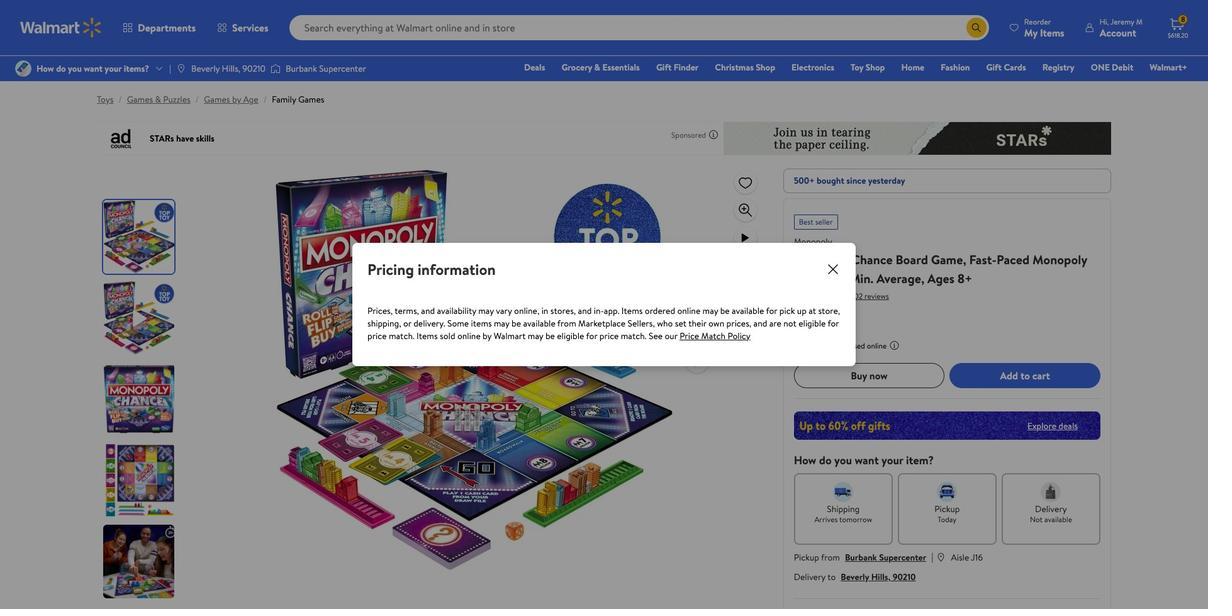 Task type: vqa. For each thing, say whether or not it's contained in the screenshot.
Add
yes



Task type: describe. For each thing, give the bounding box(es) containing it.
best
[[799, 217, 814, 227]]

2 horizontal spatial online
[[867, 341, 887, 351]]

monopoly down the best seller
[[794, 235, 833, 248]]

supercenter
[[880, 552, 927, 564]]

want
[[855, 453, 879, 468]]

their
[[689, 317, 707, 330]]

add to cart button
[[950, 363, 1101, 388]]

1 horizontal spatial online
[[678, 305, 701, 317]]

pickup for pickup today
[[935, 503, 960, 516]]

to for delivery
[[828, 571, 836, 584]]

j16
[[972, 552, 984, 564]]

20
[[833, 270, 847, 287]]

0 vertical spatial game,
[[932, 251, 967, 268]]

1 horizontal spatial for
[[767, 305, 778, 317]]

online,
[[514, 305, 540, 317]]

toy shop
[[851, 61, 886, 74]]

how do you want your item?
[[794, 453, 935, 468]]

sold
[[440, 330, 456, 343]]

some
[[448, 317, 469, 330]]

not
[[1031, 514, 1043, 525]]

bought
[[817, 174, 845, 187]]

2 match. from the left
[[621, 330, 647, 343]]

beverly
[[841, 571, 870, 584]]

burbank
[[846, 552, 878, 564]]

walmart+ link
[[1145, 60, 1194, 74]]

0 horizontal spatial items
[[417, 330, 438, 343]]

0 horizontal spatial be
[[512, 317, 521, 330]]

2 / from the left
[[196, 93, 199, 106]]

0 horizontal spatial and
[[421, 305, 435, 317]]

walmart
[[494, 330, 526, 343]]

monopoly down monopoly link
[[794, 251, 849, 268]]

monopoly monopoly chance board game, fast-paced monopoly game, 20 min. average, ages 8+ 102 reviews
[[794, 235, 1088, 301]]

best seller
[[799, 217, 833, 227]]

games & puzzles link
[[127, 93, 191, 106]]

item?
[[907, 453, 935, 468]]

Walmart Site-Wide search field
[[289, 15, 990, 40]]

monopoly chance board game, fast-paced monopoly game, 20 min. average, ages 8+ - image 1 of 13 image
[[103, 200, 177, 274]]

intent image for pickup image
[[938, 482, 958, 502]]

price for price when purchased online
[[794, 341, 811, 351]]

grocery & essentials link
[[556, 60, 646, 74]]

christmas shop
[[715, 61, 776, 74]]

90210
[[893, 571, 916, 584]]

1 price from the left
[[368, 330, 387, 343]]

1 / from the left
[[119, 93, 122, 106]]

may right walmart
[[528, 330, 544, 343]]

ordered
[[645, 305, 676, 317]]

0 horizontal spatial game,
[[794, 270, 830, 287]]

shipping arrives tomorrow
[[815, 503, 873, 525]]

add
[[1001, 369, 1019, 383]]

pick
[[780, 305, 795, 317]]

paced
[[997, 251, 1030, 268]]

from inside prices, terms, and availability may vary online, in stores, and in-app. items ordered online may be available for pick up at store, shipping, or delivery. some items may be available from marketplace sellers, who set their own prices, and are not eligible for price match. items sold online by walmart may be eligible for price match. see our
[[558, 317, 577, 330]]

chance
[[852, 251, 893, 268]]

fashion link
[[936, 60, 976, 74]]

pickup for pickup from burbank supercenter |
[[794, 552, 820, 564]]

price when purchased online
[[794, 341, 887, 351]]

tomorrow
[[840, 514, 873, 525]]

0 vertical spatial &
[[595, 61, 601, 74]]

fashion
[[941, 61, 971, 74]]

see
[[649, 330, 663, 343]]

gift cards link
[[981, 60, 1032, 74]]

information
[[418, 259, 496, 280]]

reviews
[[865, 291, 890, 301]]

sellers,
[[628, 317, 655, 330]]

close image
[[826, 262, 841, 277]]

age
[[243, 93, 259, 106]]

2 horizontal spatial and
[[754, 317, 768, 330]]

toy
[[851, 61, 864, 74]]

christmas shop link
[[710, 60, 781, 74]]

2 games from the left
[[204, 93, 230, 106]]

add to cart
[[1001, 369, 1051, 383]]

prices,
[[727, 317, 752, 330]]

games by age link
[[204, 93, 259, 106]]

family
[[272, 93, 296, 106]]

price for price match policy
[[680, 330, 700, 343]]

yesterday
[[869, 174, 906, 187]]

gift finder
[[657, 61, 699, 74]]

$618.20
[[1169, 31, 1189, 40]]

toy shop link
[[846, 60, 891, 74]]

0 horizontal spatial online
[[458, 330, 481, 343]]

since
[[847, 174, 867, 187]]

our
[[665, 330, 678, 343]]

burbank supercenter button
[[846, 552, 927, 564]]

0 horizontal spatial available
[[523, 317, 556, 330]]

buy now button
[[794, 363, 945, 388]]

you
[[835, 453, 853, 468]]

delivery for to
[[794, 571, 826, 584]]

gift cards
[[987, 61, 1027, 74]]

$19.82
[[794, 312, 841, 337]]

stores,
[[551, 305, 576, 317]]

buy
[[851, 369, 868, 383]]

view video image
[[738, 230, 753, 246]]

8 $618.20
[[1169, 14, 1189, 40]]

3 games from the left
[[298, 93, 325, 106]]

0 horizontal spatial for
[[586, 330, 598, 343]]

ages
[[928, 270, 955, 287]]

up
[[798, 305, 807, 317]]

102 reviews link
[[850, 291, 890, 301]]

purchased
[[832, 341, 866, 351]]

up to sixty percent off deals. shop now. image
[[794, 412, 1101, 440]]

one debit link
[[1086, 60, 1140, 74]]

marketplace
[[579, 317, 626, 330]]

next media item image
[[690, 354, 705, 369]]

intent image for shipping image
[[834, 482, 854, 502]]

ad disclaimer and feedback image
[[709, 130, 719, 140]]

policy
[[728, 330, 751, 343]]

pricing
[[368, 259, 414, 280]]

electronics
[[792, 61, 835, 74]]

in-
[[594, 305, 604, 317]]



Task type: locate. For each thing, give the bounding box(es) containing it.
hills,
[[872, 571, 891, 584]]

prices, terms, and availability may vary online, in stores, and in-app. items ordered online may be available for pick up at store, shipping, or delivery. some items may be available from marketplace sellers, who set their own prices, and are not eligible for price match. items sold online by walmart may be eligible for price match. see our
[[368, 305, 841, 343]]

essentials
[[603, 61, 640, 74]]

8+
[[958, 270, 973, 287]]

may right items
[[494, 317, 510, 330]]

one
[[1092, 61, 1110, 74]]

1 horizontal spatial eligible
[[799, 317, 826, 330]]

available inside delivery not available
[[1045, 514, 1073, 525]]

to inside button
[[1021, 369, 1031, 383]]

1 horizontal spatial and
[[578, 305, 592, 317]]

match. down terms, at the left of page
[[389, 330, 415, 343]]

price down app.
[[600, 330, 619, 343]]

1 horizontal spatial gift
[[987, 61, 1002, 74]]

and left are at the right
[[754, 317, 768, 330]]

cart
[[1033, 369, 1051, 383]]

fast-
[[970, 251, 997, 268]]

be left in
[[512, 317, 521, 330]]

monopoly chance board game, fast-paced monopoly game, 20 min. average, ages 8+ - image 2 of 13 image
[[103, 281, 177, 355]]

pickup from burbank supercenter |
[[794, 550, 934, 564]]

1 horizontal spatial shop
[[866, 61, 886, 74]]

shop right christmas on the right top of page
[[756, 61, 776, 74]]

shop for toy shop
[[866, 61, 886, 74]]

pickup inside pickup from burbank supercenter |
[[794, 552, 820, 564]]

match
[[702, 330, 726, 343]]

eligible right not
[[799, 317, 826, 330]]

pickup today
[[935, 503, 960, 525]]

delivery not available
[[1031, 503, 1073, 525]]

online left legal information icon
[[867, 341, 887, 351]]

0 horizontal spatial price
[[680, 330, 700, 343]]

prices,
[[368, 305, 393, 317]]

grocery
[[562, 61, 593, 74]]

/ right 'toys'
[[119, 93, 122, 106]]

to left beverly at the right bottom of the page
[[828, 571, 836, 584]]

1 horizontal spatial match.
[[621, 330, 647, 343]]

available
[[732, 305, 765, 317], [523, 317, 556, 330], [1045, 514, 1073, 525]]

1 horizontal spatial by
[[483, 330, 492, 343]]

1 shop from the left
[[756, 61, 776, 74]]

home link
[[896, 60, 931, 74]]

0 horizontal spatial gift
[[657, 61, 672, 74]]

/ right the age
[[264, 93, 267, 106]]

from inside pickup from burbank supercenter |
[[822, 552, 841, 564]]

delivery inside delivery not available
[[1036, 503, 1068, 516]]

1 horizontal spatial available
[[732, 305, 765, 317]]

game, left 20
[[794, 270, 830, 287]]

toys / games & puzzles / games by age / family games
[[97, 93, 325, 106]]

1 horizontal spatial price
[[794, 341, 811, 351]]

& right grocery at the left
[[595, 61, 601, 74]]

grocery & essentials
[[562, 61, 640, 74]]

2 horizontal spatial games
[[298, 93, 325, 106]]

monopoly chance board game, fast-paced monopoly game, 20 min. average, ages 8+ - image 4 of 13 image
[[103, 444, 177, 518]]

or
[[404, 317, 412, 330]]

monopoly chance board game, fast-paced monopoly game, 20 min. average, ages 8+ - image 5 of 13 image
[[103, 525, 177, 599]]

by left walmart
[[483, 330, 492, 343]]

and
[[421, 305, 435, 317], [578, 305, 592, 317], [754, 317, 768, 330]]

do
[[820, 453, 832, 468]]

0 horizontal spatial price
[[368, 330, 387, 343]]

vary
[[496, 305, 512, 317]]

1 games from the left
[[127, 93, 153, 106]]

delivery.
[[414, 317, 445, 330]]

now
[[870, 369, 888, 383]]

games
[[127, 93, 153, 106], [204, 93, 230, 106], [298, 93, 325, 106]]

today
[[938, 514, 957, 525]]

how
[[794, 453, 817, 468]]

1 vertical spatial by
[[483, 330, 492, 343]]

1 vertical spatial delivery
[[794, 571, 826, 584]]

be up price match policy link
[[721, 305, 730, 317]]

games right toys link
[[127, 93, 153, 106]]

may up match
[[703, 305, 719, 317]]

gift left cards
[[987, 61, 1002, 74]]

items right app.
[[622, 305, 643, 317]]

pricing information dialog
[[353, 243, 856, 366]]

items
[[622, 305, 643, 317], [417, 330, 438, 343]]

2 shop from the left
[[866, 61, 886, 74]]

1 horizontal spatial game,
[[932, 251, 967, 268]]

christmas
[[715, 61, 754, 74]]

0 horizontal spatial match.
[[389, 330, 415, 343]]

pickup down the intent image for pickup
[[935, 503, 960, 516]]

min.
[[850, 270, 874, 287]]

0 vertical spatial by
[[232, 93, 241, 106]]

by left the age
[[232, 93, 241, 106]]

legal information image
[[890, 341, 900, 351]]

0 vertical spatial pickup
[[935, 503, 960, 516]]

one debit
[[1092, 61, 1134, 74]]

0 horizontal spatial by
[[232, 93, 241, 106]]

2 horizontal spatial /
[[264, 93, 267, 106]]

walmart+
[[1151, 61, 1188, 74]]

0 horizontal spatial games
[[127, 93, 153, 106]]

0 vertical spatial items
[[622, 305, 643, 317]]

puzzles
[[163, 93, 191, 106]]

2 horizontal spatial be
[[721, 305, 730, 317]]

1 vertical spatial to
[[828, 571, 836, 584]]

2 horizontal spatial for
[[828, 317, 840, 330]]

deals
[[524, 61, 546, 74]]

1 horizontal spatial price
[[600, 330, 619, 343]]

/ right puzzles
[[196, 93, 199, 106]]

from right in
[[558, 317, 577, 330]]

online right sold
[[458, 330, 481, 343]]

1 horizontal spatial delivery
[[1036, 503, 1068, 516]]

2 horizontal spatial available
[[1045, 514, 1073, 525]]

price right our
[[680, 330, 700, 343]]

1 gift from the left
[[657, 61, 672, 74]]

online right who
[[678, 305, 701, 317]]

aisle j16
[[952, 552, 984, 564]]

1 vertical spatial &
[[155, 93, 161, 106]]

cards
[[1004, 61, 1027, 74]]

0 vertical spatial from
[[558, 317, 577, 330]]

0 horizontal spatial eligible
[[557, 330, 585, 343]]

registry
[[1043, 61, 1075, 74]]

1 vertical spatial items
[[417, 330, 438, 343]]

& left puzzles
[[155, 93, 161, 106]]

items
[[471, 317, 492, 330]]

0 horizontal spatial delivery
[[794, 571, 826, 584]]

family games link
[[272, 93, 325, 106]]

own
[[709, 317, 725, 330]]

1 horizontal spatial be
[[546, 330, 555, 343]]

to left cart
[[1021, 369, 1031, 383]]

available right not at the right bottom of page
[[1045, 514, 1073, 525]]

monopoly chance board game, fast-paced monopoly game, 20 min. average, ages 8+ - image 3 of 13 image
[[103, 363, 177, 436]]

0 horizontal spatial pickup
[[794, 552, 820, 564]]

8
[[1182, 14, 1186, 25]]

terms,
[[395, 305, 419, 317]]

delivery for not
[[1036, 503, 1068, 516]]

/
[[119, 93, 122, 106], [196, 93, 199, 106], [264, 93, 267, 106]]

from left the burbank
[[822, 552, 841, 564]]

price match policy
[[680, 330, 751, 343]]

for down in-
[[586, 330, 598, 343]]

walmart image
[[20, 18, 102, 38]]

1 vertical spatial game,
[[794, 270, 830, 287]]

registry link
[[1037, 60, 1081, 74]]

sponsored
[[672, 129, 706, 140]]

for up price when purchased online
[[828, 317, 840, 330]]

aisle
[[952, 552, 970, 564]]

1 horizontal spatial from
[[822, 552, 841, 564]]

items left sold
[[417, 330, 438, 343]]

zoom image modal image
[[738, 203, 753, 218]]

may left the vary
[[479, 305, 494, 317]]

by
[[232, 93, 241, 106], [483, 330, 492, 343]]

home
[[902, 61, 925, 74]]

price down prices,
[[368, 330, 387, 343]]

debit
[[1113, 61, 1134, 74]]

0 horizontal spatial /
[[119, 93, 122, 106]]

pricing information
[[368, 259, 496, 280]]

set
[[675, 317, 687, 330]]

be down in
[[546, 330, 555, 343]]

gift inside 'link'
[[657, 61, 672, 74]]

delivery left beverly at the right bottom of the page
[[794, 571, 826, 584]]

intent image for delivery image
[[1042, 482, 1062, 502]]

1 horizontal spatial games
[[204, 93, 230, 106]]

1 vertical spatial from
[[822, 552, 841, 564]]

by inside prices, terms, and availability may vary online, in stores, and in-app. items ordered online may be available for pick up at store, shipping, or delivery. some items may be available from marketplace sellers, who set their own prices, and are not eligible for price match. items sold online by walmart may be eligible for price match. see our
[[483, 330, 492, 343]]

monopoly right paced
[[1033, 251, 1088, 268]]

and left in-
[[578, 305, 592, 317]]

1 horizontal spatial items
[[622, 305, 643, 317]]

1 match. from the left
[[389, 330, 415, 343]]

gift for gift cards
[[987, 61, 1002, 74]]

match. left see
[[621, 330, 647, 343]]

to for add
[[1021, 369, 1031, 383]]

shop for christmas shop
[[756, 61, 776, 74]]

price inside pricing information 'dialog'
[[680, 330, 700, 343]]

&
[[595, 61, 601, 74], [155, 93, 161, 106]]

add to favorites list, monopoly chance board game, fast-paced monopoly game, 20 min. average, ages 8+ image
[[738, 175, 753, 190]]

toys
[[97, 93, 114, 106]]

shipping,
[[368, 317, 401, 330]]

store,
[[819, 305, 841, 317]]

who
[[657, 317, 673, 330]]

deals link
[[519, 60, 551, 74]]

delivery down intent image for delivery on the bottom right of the page
[[1036, 503, 1068, 516]]

electronics link
[[786, 60, 841, 74]]

not
[[784, 317, 797, 330]]

0 horizontal spatial to
[[828, 571, 836, 584]]

eligible down stores,
[[557, 330, 585, 343]]

1 horizontal spatial pickup
[[935, 503, 960, 516]]

game, up ages
[[932, 251, 967, 268]]

in
[[542, 305, 549, 317]]

your
[[882, 453, 904, 468]]

available up policy
[[732, 305, 765, 317]]

monopoly link
[[794, 235, 833, 248]]

2 gift from the left
[[987, 61, 1002, 74]]

from
[[558, 317, 577, 330], [822, 552, 841, 564]]

gift for gift finder
[[657, 61, 672, 74]]

1 horizontal spatial to
[[1021, 369, 1031, 383]]

available right the vary
[[523, 317, 556, 330]]

games left the age
[[204, 93, 230, 106]]

price match policy link
[[680, 330, 751, 343]]

Search search field
[[289, 15, 990, 40]]

gift left finder
[[657, 61, 672, 74]]

0 horizontal spatial &
[[155, 93, 161, 106]]

1 horizontal spatial /
[[196, 93, 199, 106]]

2 price from the left
[[600, 330, 619, 343]]

0 horizontal spatial shop
[[756, 61, 776, 74]]

0 horizontal spatial from
[[558, 317, 577, 330]]

online
[[678, 305, 701, 317], [458, 330, 481, 343], [867, 341, 887, 351]]

and right terms, at the left of page
[[421, 305, 435, 317]]

games right family
[[298, 93, 325, 106]]

pickup down arrives
[[794, 552, 820, 564]]

shop
[[756, 61, 776, 74], [866, 61, 886, 74]]

1 vertical spatial pickup
[[794, 552, 820, 564]]

may
[[479, 305, 494, 317], [703, 305, 719, 317], [494, 317, 510, 330], [528, 330, 544, 343]]

0 vertical spatial delivery
[[1036, 503, 1068, 516]]

shop right toy
[[866, 61, 886, 74]]

shipping
[[827, 503, 860, 516]]

1 horizontal spatial &
[[595, 61, 601, 74]]

beverly hills, 90210 button
[[841, 571, 916, 584]]

price
[[680, 330, 700, 343], [794, 341, 811, 351]]

price left when
[[794, 341, 811, 351]]

for left pick in the right of the page
[[767, 305, 778, 317]]

3 / from the left
[[264, 93, 267, 106]]

eligible
[[799, 317, 826, 330], [557, 330, 585, 343]]

0 vertical spatial to
[[1021, 369, 1031, 383]]

app.
[[604, 305, 620, 317]]



